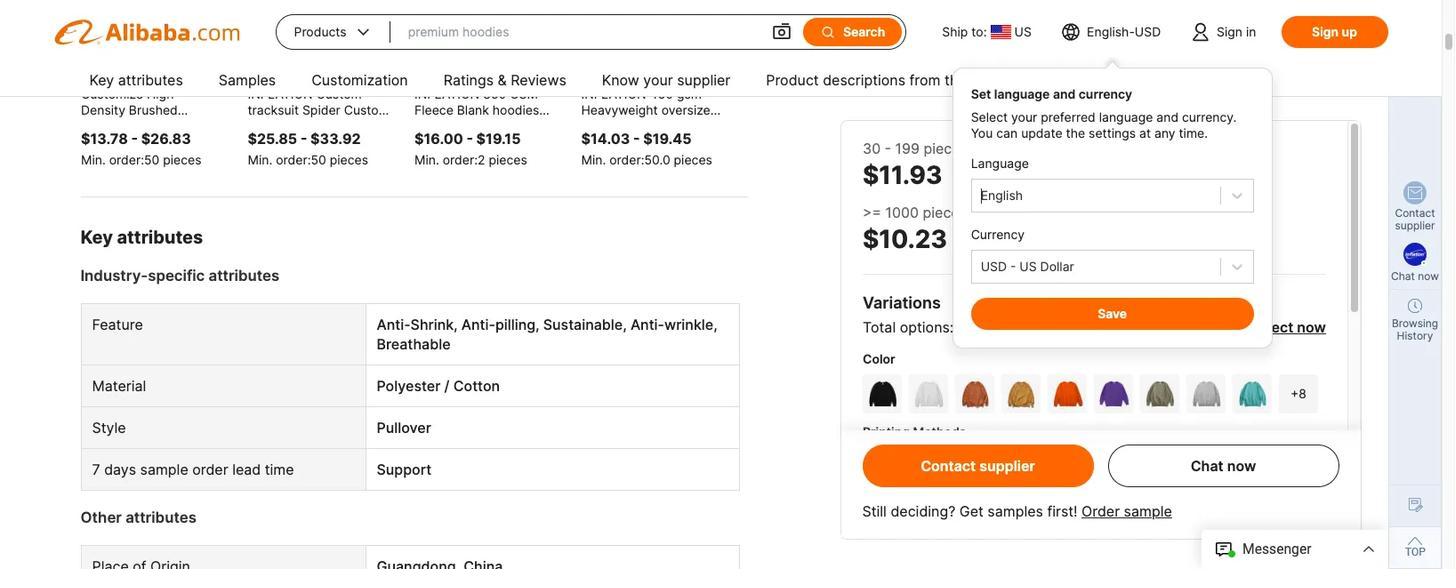 Task type: vqa. For each thing, say whether or not it's contained in the screenshot.
Size to the top
yes



Task type: locate. For each thing, give the bounding box(es) containing it.
$16.00
[[414, 130, 463, 148]]

chat now
[[1392, 270, 1440, 283], [1191, 457, 1257, 475]]

1 horizontal spatial methods
[[1090, 319, 1150, 336]]

chat up browsing
[[1392, 270, 1416, 283]]

1 horizontal spatial usd
[[1135, 24, 1162, 39]]

methods up 'puff printing'
[[913, 424, 966, 440]]

0 horizontal spatial and
[[1054, 86, 1076, 101]]

; left 5
[[1013, 319, 1017, 336]]

pieces inside >= 1000 pieces $10.23
[[923, 204, 967, 222]]

- for 30 - 199 pieces $11.93
[[885, 140, 891, 158]]

chat now inside 'button'
[[1191, 457, 1257, 475]]

- left $19.45
[[633, 130, 640, 148]]

supplier inside button
[[980, 457, 1036, 475]]

contact supplier
[[1396, 206, 1436, 232], [921, 457, 1036, 475]]

at
[[1140, 125, 1152, 141]]

min. inside the $14.03 - $19.45 min. order : 50.0 pieces
[[581, 152, 606, 167]]

order left 2
[[442, 152, 474, 167]]

anti-shrink, anti-pilling, sustainable, anti-wrinkle, breathable
[[377, 316, 718, 353]]

0 vertical spatial size
[[1171, 319, 1200, 336]]

1 horizontal spatial color
[[977, 319, 1013, 336]]

order inside $16.00 - $19.15 min. order : 2 pieces
[[442, 152, 474, 167]]

product
[[766, 71, 819, 89]]

key attributes up the industry-
[[81, 227, 203, 248]]

ratings
[[444, 71, 494, 89]]

select up +
[[1250, 319, 1294, 336]]

- inside $25.85 - $33.92 min. order : 50 pieces
[[300, 130, 307, 148]]

0 horizontal spatial chat now
[[1191, 457, 1257, 475]]

- inside $16.00 - $19.15 min. order : 2 pieces
[[466, 130, 473, 148]]

1 : from the left
[[140, 152, 144, 167]]

1 50 from the left
[[144, 152, 159, 167]]

language up "settings" at top right
[[1100, 109, 1154, 125]]

language right set
[[995, 86, 1050, 101]]

- inside 30 - 199 pieces $11.93
[[885, 140, 891, 158]]

search
[[844, 24, 886, 39]]

in
[[1247, 24, 1257, 39]]

chat right the transfer on the bottom of page
[[1191, 457, 1224, 475]]

1 vertical spatial your
[[1012, 109, 1038, 125]]

1 vertical spatial now
[[1297, 319, 1326, 336]]

0 vertical spatial sample
[[140, 461, 188, 479]]

2 vertical spatial now
[[1228, 457, 1257, 475]]

contact supplier button
[[863, 445, 1094, 488]]

0 horizontal spatial chat
[[1191, 457, 1224, 475]]

0 horizontal spatial methods
[[913, 424, 966, 440]]

product descriptions from the supplier
[[766, 71, 1025, 89]]

min. inside $25.85 - $33.92 min. order : 50 pieces
[[247, 152, 272, 167]]

- inside the $14.03 - $19.45 min. order : 50.0 pieces
[[633, 130, 640, 148]]

key up the industry-
[[81, 227, 113, 248]]

pieces down $19.45
[[674, 152, 712, 167]]

0 horizontal spatial sign
[[1217, 24, 1243, 39]]

17
[[958, 319, 973, 336]]

0 vertical spatial language
[[995, 86, 1050, 101]]

know your supplier link
[[602, 64, 731, 100]]


[[820, 24, 836, 40]]

your right know
[[644, 71, 673, 89]]

preferred
[[1041, 109, 1096, 125]]

0 horizontal spatial ;
[[1013, 319, 1017, 336]]

: inside $25.85 - $33.92 min. order : 50 pieces
[[307, 152, 311, 167]]

1 vertical spatial sample
[[1124, 503, 1173, 521]]

- right 200 in the right top of the page
[[1019, 140, 1026, 158]]

2
[[477, 152, 485, 167]]

0 vertical spatial usd
[[1135, 24, 1162, 39]]

key down arrow left image
[[89, 71, 114, 89]]

0 vertical spatial now
[[1419, 270, 1440, 283]]

order down $13.78
[[109, 152, 140, 167]]

- inside 200 - 499 pieces $11.36
[[1019, 140, 1026, 158]]

samples
[[219, 71, 276, 89]]

the
[[945, 71, 967, 89], [1067, 125, 1086, 141]]

and up any
[[1157, 109, 1179, 125]]

0 horizontal spatial sample
[[140, 461, 188, 479]]

min. inside $16.00 - $19.15 min. order : 2 pieces
[[414, 152, 439, 167]]

us left the dollar
[[1020, 259, 1037, 274]]

$33.92
[[310, 130, 360, 148]]

; left 6
[[1150, 319, 1154, 336]]

: down $19.15
[[474, 152, 477, 167]]

and up preferred
[[1054, 86, 1076, 101]]

color down total
[[863, 352, 895, 367]]

pieces down $33.92
[[329, 152, 368, 167]]

size right 6
[[1171, 319, 1200, 336]]

50 down $26.83
[[144, 152, 159, 167]]

- left $19.15
[[466, 130, 473, 148]]

min. down $13.78
[[81, 152, 105, 167]]

usd down currency
[[981, 259, 1007, 274]]

size down 'puff'
[[863, 497, 888, 513]]

anti- right sustainable,
[[631, 316, 665, 334]]

0 horizontal spatial contact
[[921, 457, 976, 475]]

us right to:
[[1015, 24, 1032, 39]]

- for $14.03 - $19.45 min. order : 50.0 pieces
[[633, 130, 640, 148]]

1 vertical spatial contact
[[921, 457, 976, 475]]

anti- up breathable
[[377, 316, 411, 334]]

- for $25.85 - $33.92 min. order : 50 pieces
[[300, 130, 307, 148]]

up
[[1343, 24, 1358, 39]]

embossed
[[980, 457, 1042, 472]]

199
[[895, 140, 920, 158]]

your up can
[[1012, 109, 1038, 125]]

tooltip
[[953, 61, 1273, 349]]

embossed link
[[968, 448, 1054, 481]]

order left lead
[[192, 461, 228, 479]]

/
[[445, 377, 450, 395]]

support
[[377, 461, 432, 479]]

supplier
[[677, 71, 731, 89], [971, 71, 1025, 89], [1396, 219, 1436, 232], [980, 457, 1036, 475]]

1 vertical spatial chat
[[1191, 457, 1224, 475]]

2 min. from the left
[[247, 152, 272, 167]]

- down currency
[[1011, 259, 1017, 274]]

4 : from the left
[[641, 152, 644, 167]]

still deciding? get samples first! order sample
[[863, 503, 1173, 521]]

anti- right shrink,
[[462, 316, 496, 334]]

0 vertical spatial the
[[945, 71, 967, 89]]

min. inside the $13.78 - $26.83 min. order : 50 pieces
[[81, 152, 105, 167]]

contact inside contact supplier button
[[921, 457, 976, 475]]

feature
[[92, 316, 143, 334]]

pieces down $26.83
[[163, 152, 201, 167]]

puff printing link
[[863, 448, 960, 481]]

: down $26.83
[[140, 152, 144, 167]]

1 vertical spatial language
[[1100, 109, 1154, 125]]

color right 17
[[977, 319, 1013, 336]]

1 horizontal spatial and
[[1157, 109, 1179, 125]]

- right $13.78
[[131, 130, 137, 148]]

attributes up specific
[[117, 227, 203, 248]]

+
[[1291, 386, 1299, 401]]

4 min. from the left
[[581, 152, 606, 167]]

: down $19.45
[[641, 152, 644, 167]]

now inside chat now 'button'
[[1228, 457, 1257, 475]]

0 vertical spatial color
[[977, 319, 1013, 336]]

language
[[995, 86, 1050, 101], [1100, 109, 1154, 125]]

order inside $25.85 - $33.92 min. order : 50 pieces
[[276, 152, 307, 167]]

1 horizontal spatial sign
[[1313, 24, 1339, 39]]

1 vertical spatial select
[[1250, 319, 1294, 336]]

us
[[1015, 24, 1032, 39], [1020, 259, 1037, 274]]

order for $13.78
[[109, 152, 140, 167]]

- right the $25.85
[[300, 130, 307, 148]]

arrow right image
[[723, 31, 737, 49]]

0 horizontal spatial anti-
[[377, 316, 411, 334]]

pieces inside $25.85 - $33.92 min. order : 50 pieces
[[329, 152, 368, 167]]

the left set
[[945, 71, 967, 89]]

printing
[[1033, 319, 1086, 336], [863, 424, 910, 440], [903, 457, 948, 472], [1157, 457, 1202, 472]]

0 vertical spatial methods
[[1090, 319, 1150, 336]]

1 horizontal spatial 50
[[311, 152, 326, 167]]

1 vertical spatial chat now
[[1191, 457, 1257, 475]]

attributes
[[118, 71, 183, 89], [117, 227, 203, 248], [209, 267, 280, 285], [126, 509, 197, 527]]

puff
[[875, 457, 899, 472]]

lead
[[232, 461, 261, 479]]

1 horizontal spatial the
[[1067, 125, 1086, 141]]

usd
[[1135, 24, 1162, 39], [981, 259, 1007, 274]]

- for $13.78 - $26.83 min. order : 50 pieces
[[131, 130, 137, 148]]

methods left 6
[[1090, 319, 1150, 336]]

anti-
[[377, 316, 411, 334], [462, 316, 496, 334], [631, 316, 665, 334]]

1 sign from the left
[[1217, 24, 1243, 39]]

: inside the $14.03 - $19.45 min. order : 50.0 pieces
[[641, 152, 644, 167]]

0 horizontal spatial select
[[971, 109, 1008, 125]]

pilling,
[[496, 316, 540, 334]]

key attributes link
[[89, 64, 183, 100]]

50 inside $25.85 - $33.92 min. order : 50 pieces
[[311, 152, 326, 167]]

methods
[[1090, 319, 1150, 336], [913, 424, 966, 440]]

material
[[92, 377, 146, 395]]

1 vertical spatial the
[[1067, 125, 1086, 141]]

know your supplier
[[602, 71, 731, 89]]

- inside the $13.78 - $26.83 min. order : 50 pieces
[[131, 130, 137, 148]]

printing right 5
[[1033, 319, 1086, 336]]

8
[[1299, 386, 1307, 401]]

: inside $16.00 - $19.15 min. order : 2 pieces
[[474, 152, 477, 167]]

heat-transfer printing link
[[1061, 448, 1214, 481]]

sample right the days
[[140, 461, 188, 479]]

pieces right 199
[[924, 140, 968, 158]]

0 horizontal spatial size
[[863, 497, 888, 513]]

attributes inside key attributes link
[[118, 71, 183, 89]]

7 days sample order lead time
[[92, 461, 294, 479]]

sample right order
[[1124, 503, 1173, 521]]

0 horizontal spatial now
[[1228, 457, 1257, 475]]

sign left up
[[1313, 24, 1339, 39]]

usd left sign in
[[1135, 24, 1162, 39]]

pieces right 1000
[[923, 204, 967, 222]]

pieces down preferred
[[1061, 140, 1105, 158]]

select inside set language and currency select your preferred language and currency. you can update the settings at any time.
[[971, 109, 1008, 125]]

shrink,
[[411, 316, 458, 334]]

7
[[92, 461, 100, 479]]

1 vertical spatial usd
[[981, 259, 1007, 274]]

0 vertical spatial your
[[644, 71, 673, 89]]

min. down the $25.85
[[247, 152, 272, 167]]


[[354, 23, 373, 41]]

- for $16.00 - $19.15 min. order : 2 pieces
[[466, 130, 473, 148]]

1 horizontal spatial sample
[[1124, 503, 1173, 521]]

chat inside 'button'
[[1191, 457, 1224, 475]]

1 horizontal spatial chat
[[1392, 270, 1416, 283]]

arrow left image
[[91, 31, 105, 49]]

1 horizontal spatial anti-
[[462, 316, 496, 334]]

50.0
[[644, 152, 670, 167]]

key attributes
[[89, 71, 183, 89], [81, 227, 203, 248]]

pieces inside the $13.78 - $26.83 min. order : 50 pieces
[[163, 152, 201, 167]]

sign left in
[[1217, 24, 1243, 39]]

0 vertical spatial select
[[971, 109, 1008, 125]]

0 vertical spatial contact supplier
[[1396, 206, 1436, 232]]

None text field
[[981, 188, 985, 204]]

printing down printing methods on the bottom of page
[[903, 457, 948, 472]]

language
[[971, 156, 1029, 171]]

6
[[1158, 319, 1167, 336]]

ratings & reviews
[[444, 71, 567, 89]]

pullover
[[377, 419, 431, 437]]

1 horizontal spatial chat now
[[1392, 270, 1440, 283]]

50 down $33.92
[[311, 152, 326, 167]]

0 horizontal spatial language
[[995, 86, 1050, 101]]

0 horizontal spatial color
[[863, 352, 895, 367]]

key attributes down arrow left image
[[89, 71, 183, 89]]

1 horizontal spatial ;
[[1150, 319, 1154, 336]]

the down preferred
[[1067, 125, 1086, 141]]

0 horizontal spatial the
[[945, 71, 967, 89]]

2 50 from the left
[[311, 152, 326, 167]]

min. for $16.00
[[414, 152, 439, 167]]

50 inside the $13.78 - $26.83 min. order : 50 pieces
[[144, 152, 159, 167]]

the inside product descriptions from the supplier 'link'
[[945, 71, 967, 89]]

attributes right specific
[[209, 267, 280, 285]]

500
[[1126, 140, 1153, 158]]

order down '$14.03'
[[609, 152, 641, 167]]

and
[[1054, 86, 1076, 101], [1157, 109, 1179, 125]]

attributes down 7 days sample order lead time
[[126, 509, 197, 527]]

: inside the $13.78 - $26.83 min. order : 50 pieces
[[140, 152, 144, 167]]

None text field
[[981, 259, 985, 275]]

0 vertical spatial and
[[1054, 86, 1076, 101]]

order down the $25.85
[[276, 152, 307, 167]]

30 - 199 pieces $11.93
[[863, 140, 968, 190]]

0 horizontal spatial 50
[[144, 152, 159, 167]]

2 sign from the left
[[1313, 24, 1339, 39]]

- right 30
[[885, 140, 891, 158]]

3 : from the left
[[474, 152, 477, 167]]

select up you
[[971, 109, 1008, 125]]

1 horizontal spatial contact
[[1396, 206, 1436, 220]]

$13.78 - $26.83 min. order : 50 pieces
[[81, 130, 201, 167]]

order inside the $13.78 - $26.83 min. order : 50 pieces
[[109, 152, 140, 167]]

order
[[109, 152, 140, 167], [276, 152, 307, 167], [442, 152, 474, 167], [609, 152, 641, 167], [192, 461, 228, 479]]

can
[[997, 125, 1018, 141]]

1 horizontal spatial now
[[1297, 319, 1326, 336]]

1 vertical spatial size
[[863, 497, 888, 513]]

0 horizontal spatial contact supplier
[[921, 457, 1036, 475]]

2 : from the left
[[307, 152, 311, 167]]

2 horizontal spatial anti-
[[631, 316, 665, 334]]

3 min. from the left
[[414, 152, 439, 167]]

order inside the $14.03 - $19.45 min. order : 50.0 pieces
[[609, 152, 641, 167]]

heat-
[[1074, 457, 1107, 472]]

currency.
[[1183, 109, 1237, 125]]

pieces down $19.15
[[488, 152, 527, 167]]

: for $33.92
[[307, 152, 311, 167]]

pieces inside 30 - 199 pieces $11.93
[[924, 140, 968, 158]]

order for $14.03
[[609, 152, 641, 167]]

0 horizontal spatial usd
[[981, 259, 1007, 274]]

contact
[[1396, 206, 1436, 220], [921, 457, 976, 475]]

min.
[[81, 152, 105, 167], [247, 152, 272, 167], [414, 152, 439, 167], [581, 152, 606, 167]]

ratings & reviews link
[[444, 64, 567, 100]]

1 horizontal spatial your
[[1012, 109, 1038, 125]]

1 vertical spatial key
[[81, 227, 113, 248]]

pieces inside 200 - 499 pieces $11.36
[[1061, 140, 1105, 158]]

1 vertical spatial and
[[1157, 109, 1179, 125]]

min. down $16.00 in the left of the page
[[414, 152, 439, 167]]

min. down '$14.03'
[[581, 152, 606, 167]]

supplier inside 'link'
[[971, 71, 1025, 89]]

: down $33.92
[[307, 152, 311, 167]]

printing up 'puff'
[[863, 424, 910, 440]]

1 vertical spatial contact supplier
[[921, 457, 1036, 475]]

first!
[[1048, 503, 1078, 521]]

1 horizontal spatial select
[[1250, 319, 1294, 336]]

1 min. from the left
[[81, 152, 105, 167]]

attributes up $26.83
[[118, 71, 183, 89]]

pieces inside $16.00 - $19.15 min. order : 2 pieces
[[488, 152, 527, 167]]



Task type: describe. For each thing, give the bounding box(es) containing it.
50 for $26.83
[[144, 152, 159, 167]]

dollar
[[1041, 259, 1075, 274]]

&
[[498, 71, 507, 89]]

sign up
[[1313, 24, 1358, 39]]

: for $19.15
[[474, 152, 477, 167]]

3 anti- from the left
[[631, 316, 665, 334]]

$25.85
[[247, 130, 297, 148]]

0 vertical spatial chat now
[[1392, 270, 1440, 283]]

contact supplier inside button
[[921, 457, 1036, 475]]

browsing history
[[1393, 317, 1439, 343]]

options:
[[900, 319, 954, 336]]

0 vertical spatial key
[[89, 71, 114, 89]]

min. for $13.78
[[81, 152, 105, 167]]

0 vertical spatial key attributes
[[89, 71, 183, 89]]

min. for $14.03
[[581, 152, 606, 167]]

industry-specific attributes
[[81, 267, 280, 285]]

you
[[971, 125, 993, 141]]

50 for $33.92
[[311, 152, 326, 167]]

1 horizontal spatial language
[[1100, 109, 1154, 125]]

200
[[989, 140, 1015, 158]]

premium hoodies text field
[[408, 16, 754, 48]]

0 vertical spatial us
[[1015, 24, 1032, 39]]

usd - us dollar
[[981, 259, 1075, 274]]

$10.79
[[1126, 160, 1209, 190]]

1 vertical spatial key attributes
[[81, 227, 203, 248]]

1 horizontal spatial contact supplier
[[1396, 206, 1436, 232]]

$14.03 - $19.45 min. order : 50.0 pieces
[[581, 130, 712, 167]]

printing right the transfer on the bottom of page
[[1157, 457, 1202, 472]]

to:
[[972, 24, 987, 39]]

chat now button
[[1108, 445, 1340, 488]]

- for 200 - 499 pieces $11.36
[[1019, 140, 1026, 158]]

tooltip containing set language and currency
[[953, 61, 1273, 349]]

1 vertical spatial color
[[863, 352, 895, 367]]

order
[[1082, 503, 1120, 521]]

2 ; from the left
[[1150, 319, 1154, 336]]

- for usd - us dollar
[[1011, 259, 1017, 274]]

history
[[1398, 329, 1434, 343]]

days
[[104, 461, 136, 479]]

$11.93
[[863, 160, 942, 190]]

polyester
[[377, 377, 441, 395]]


[[772, 21, 793, 43]]

sustainable,
[[544, 316, 627, 334]]

currency
[[971, 227, 1025, 242]]

sign in
[[1217, 24, 1257, 39]]

>= 1000 pieces $10.23
[[863, 204, 967, 255]]

customization link
[[312, 64, 408, 100]]

descriptions
[[823, 71, 906, 89]]

1 vertical spatial methods
[[913, 424, 966, 440]]

supplier inside contact supplier
[[1396, 219, 1436, 232]]

industry-
[[81, 267, 148, 285]]

1 vertical spatial us
[[1020, 259, 1037, 274]]

other attributes
[[81, 509, 197, 527]]

select now link
[[1250, 319, 1326, 336]]

deciding?
[[891, 503, 956, 521]]

know
[[602, 71, 640, 89]]

products 
[[294, 23, 373, 41]]

other
[[81, 509, 122, 527]]

product descriptions from the supplier link
[[766, 64, 1025, 100]]

pieces inside the $14.03 - $19.45 min. order : 50.0 pieces
[[674, 152, 712, 167]]

999 pieces
[[1167, 140, 1242, 158]]

min. for $25.85
[[247, 152, 272, 167]]

total options: 17 color ; 5 printing methods ; 6 size .
[[863, 319, 1204, 336]]

30
[[863, 140, 881, 158]]

.
[[1200, 319, 1204, 336]]

0 vertical spatial chat
[[1392, 270, 1416, 283]]

$10.23
[[863, 224, 947, 255]]

english
[[981, 188, 1023, 203]]

products
[[294, 24, 347, 39]]

: for $26.83
[[140, 152, 144, 167]]

currency
[[1079, 86, 1133, 101]]

$19.15
[[476, 130, 521, 148]]

get
[[960, 503, 984, 521]]

1 horizontal spatial size
[[1171, 319, 1200, 336]]

your inside set language and currency select your preferred language and currency. you can update the settings at any time.
[[1012, 109, 1038, 125]]

browsing
[[1393, 317, 1439, 330]]

from
[[910, 71, 941, 89]]

$26.83
[[141, 130, 191, 148]]

ship
[[943, 24, 969, 39]]

5
[[1021, 319, 1030, 336]]

1 anti- from the left
[[377, 316, 411, 334]]

2 horizontal spatial now
[[1419, 270, 1440, 283]]

set
[[971, 86, 992, 101]]

999
[[1167, 140, 1194, 158]]

select now
[[1250, 319, 1326, 336]]

$25.85 - $33.92 min. order : 50 pieces
[[247, 130, 368, 167]]

samples
[[988, 503, 1044, 521]]

order sample link
[[1082, 503, 1173, 521]]

order for $16.00
[[442, 152, 474, 167]]

heat-transfer printing
[[1074, 457, 1202, 472]]

still
[[863, 503, 887, 521]]

printing methods
[[863, 424, 966, 440]]

499
[[1030, 140, 1057, 158]]

: for $19.45
[[641, 152, 644, 167]]

style
[[92, 419, 126, 437]]

order for $25.85
[[276, 152, 307, 167]]

settings
[[1089, 125, 1137, 141]]

sign for sign in
[[1217, 24, 1243, 39]]

the inside set language and currency select your preferred language and currency. you can update the settings at any time.
[[1067, 125, 1086, 141]]

pieces down currency.
[[1198, 140, 1242, 158]]

update
[[1022, 125, 1063, 141]]

time
[[265, 461, 294, 479]]

$16.00 - $19.15 min. order : 2 pieces
[[414, 130, 527, 167]]

0 vertical spatial contact
[[1396, 206, 1436, 220]]

samples link
[[219, 64, 276, 100]]

cotton
[[454, 377, 500, 395]]

$19.45
[[643, 130, 691, 148]]

 search
[[820, 24, 886, 40]]

specific
[[148, 267, 205, 285]]

variations
[[863, 294, 941, 312]]

puff printing
[[875, 457, 948, 472]]

0 horizontal spatial your
[[644, 71, 673, 89]]

english-usd
[[1088, 24, 1162, 39]]

1 ; from the left
[[1013, 319, 1017, 336]]

sign for sign up
[[1313, 24, 1339, 39]]

transfer
[[1107, 457, 1153, 472]]

breathable
[[377, 335, 451, 353]]

2 anti- from the left
[[462, 316, 496, 334]]



